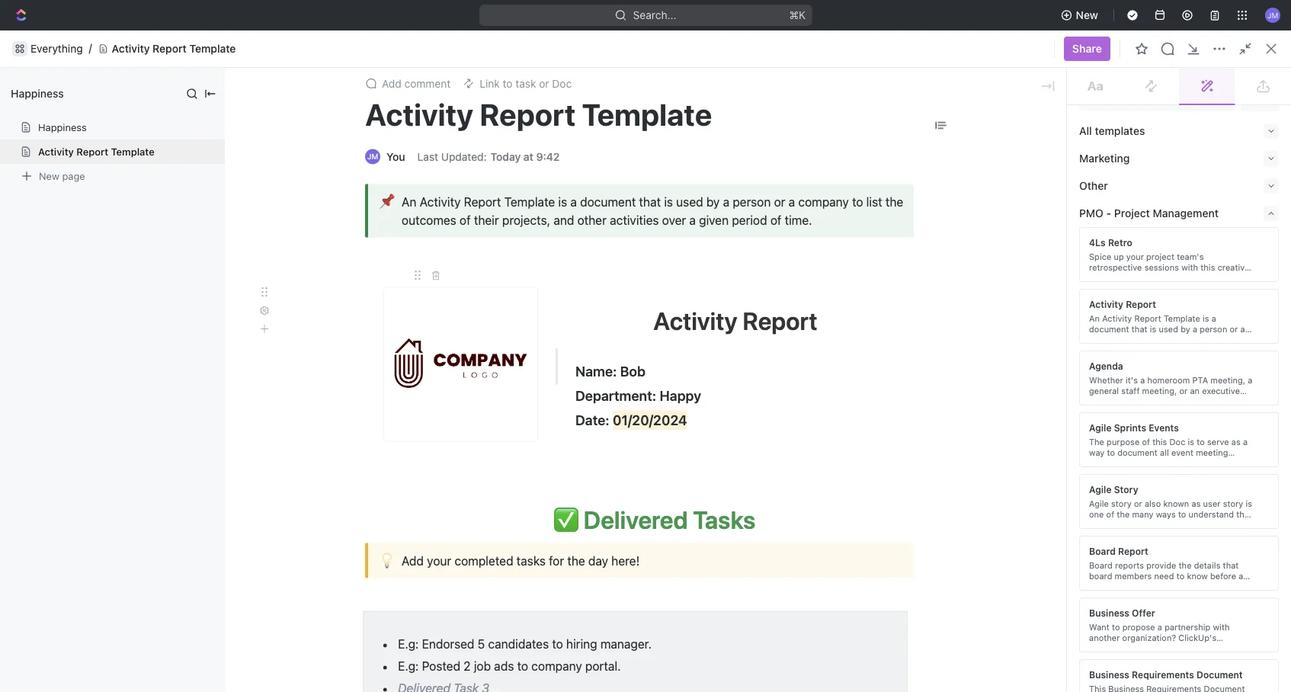 Task type: locate. For each thing, give the bounding box(es) containing it.
business left offer
[[1090, 608, 1130, 618]]

0 horizontal spatial here.
[[797, 216, 818, 227]]

e.g: left the posted
[[398, 659, 419, 673]]

see all button
[[504, 125, 545, 143]]

agile left story on the right bottom
[[1090, 484, 1112, 495]]

2 column header from the left
[[881, 291, 1003, 316]]

time.
[[785, 213, 813, 227]]

1 horizontal spatial doc
[[1256, 65, 1276, 78]]

1 vertical spatial add
[[402, 554, 424, 568]]

completed
[[455, 554, 514, 568]]

1 horizontal spatial jm
[[1268, 11, 1279, 19]]

today
[[491, 150, 521, 163]]

0 vertical spatial all
[[1080, 125, 1093, 137]]

0 vertical spatial started
[[292, 155, 329, 168]]

2 is from the left
[[664, 194, 673, 209]]

1 vertical spatial schedule
[[383, 204, 429, 217]]

0 vertical spatial business
[[1090, 608, 1130, 618]]

2 show from the left
[[1138, 216, 1160, 227]]

2 vertical spatial new
[[39, 170, 59, 182]]

templates
[[1095, 125, 1146, 137]]

dropdown menu image
[[935, 118, 949, 132]]

new right search docs on the right top
[[1231, 65, 1254, 78]]

to right want
[[549, 35, 560, 48]]

job
[[474, 659, 491, 673]]

1 horizontal spatial new
[[1076, 9, 1099, 21]]

0 vertical spatial new
[[1076, 9, 1099, 21]]

1 vertical spatial by
[[707, 194, 720, 209]]

sharing
[[1134, 299, 1167, 309]]

0 vertical spatial or
[[539, 77, 549, 90]]

1 will from the left
[[755, 216, 769, 227]]

0 horizontal spatial new
[[39, 170, 59, 182]]

1 vertical spatial activity report template
[[365, 96, 712, 132]]

e.g:
[[398, 637, 419, 651], [398, 659, 419, 673]]

guide
[[332, 155, 361, 168], [332, 204, 361, 217]]

management
[[1153, 207, 1219, 220]]

1 horizontal spatial show
[[1138, 216, 1160, 227]]

1 e.g: from the top
[[398, 637, 419, 651]]

a up given
[[723, 194, 730, 209]]

happiness up docs link
[[38, 122, 87, 133]]

1 of from the left
[[460, 213, 471, 227]]

the right 'for'
[[568, 554, 585, 568]]

by
[[996, 127, 1010, 141], [707, 194, 720, 209], [1090, 216, 1100, 227]]

2 started from the top
[[292, 204, 329, 217]]

jm left you
[[367, 152, 378, 161]]

doc down jm dropdown button on the top right of the page
[[1256, 65, 1276, 78]]

0 horizontal spatial the
[[568, 554, 585, 568]]

1 horizontal spatial column header
[[881, 291, 1003, 316]]

e.g: endorsed 5 candidates to hiring manager. e.g: posted 2 job ads to company portal.
[[398, 637, 652, 673]]

by left the -
[[1090, 216, 1100, 227]]

0 horizontal spatial jm
[[367, 152, 378, 161]]

1 vertical spatial or
[[774, 194, 786, 209]]

0 horizontal spatial or
[[539, 77, 549, 90]]

posted
[[422, 659, 461, 673]]

show right period
[[771, 216, 794, 227]]

1 is from the left
[[558, 194, 567, 209]]

jm up new doc
[[1268, 11, 1279, 19]]

daily right you
[[432, 155, 456, 168]]

dashboards link
[[6, 175, 188, 199]]

created by me
[[947, 127, 1031, 141]]

1 vertical spatial getting
[[253, 204, 290, 217]]

1 vertical spatial in
[[371, 204, 380, 217]]

in left an
[[371, 204, 380, 217]]

and
[[554, 213, 574, 227]]

daily right an
[[432, 204, 456, 217]]

1 vertical spatial happiness
[[38, 122, 87, 133]]

1 business from the top
[[1090, 608, 1130, 618]]

1 vertical spatial the
[[568, 554, 585, 568]]

template inside an activity report template is a document that is used by a person or a company to list the outcomes of their projects, and other activities over a given period of time.
[[504, 194, 555, 209]]

docs inside sidebar "navigation"
[[37, 154, 62, 167]]

all left "created"
[[1017, 216, 1028, 227]]

2
[[464, 659, 471, 673]]

1 vertical spatial getting started guide • in schedule daily
[[253, 204, 456, 217]]

column header
[[213, 291, 230, 316], [881, 291, 1003, 316]]

used
[[676, 194, 704, 209]]

0 horizontal spatial all
[[1017, 216, 1028, 227]]

events
[[1149, 422, 1179, 433]]

add
[[382, 77, 402, 90], [402, 554, 424, 568]]

new up share
[[1076, 9, 1099, 21]]

offer
[[1132, 608, 1156, 618]]

search docs button
[[1122, 59, 1216, 84]]

guide left you
[[332, 155, 361, 168]]

0 horizontal spatial is
[[558, 194, 567, 209]]

2 horizontal spatial by
[[1090, 216, 1100, 227]]

1 vertical spatial •
[[364, 205, 368, 216]]

0 vertical spatial the
[[886, 194, 904, 209]]

to
[[549, 35, 560, 48], [503, 77, 513, 90], [853, 194, 864, 209], [552, 637, 563, 651], [517, 659, 528, 673]]

1 agile from the top
[[1090, 422, 1112, 433]]

0 vertical spatial getting started guide • in schedule daily
[[253, 155, 456, 168]]

1 vertical spatial all
[[1017, 216, 1028, 227]]

add left comment
[[382, 77, 402, 90]]

comment
[[405, 77, 451, 90]]

new left page
[[39, 170, 59, 182]]

0 horizontal spatial add
[[382, 77, 402, 90]]

0 horizontal spatial column header
[[213, 291, 230, 316]]

no created by me docs image
[[1070, 154, 1131, 215]]

story
[[1115, 484, 1139, 495]]

1 vertical spatial jm
[[367, 152, 378, 161]]

0 horizontal spatial company
[[532, 659, 582, 673]]

schedule down you
[[383, 204, 429, 217]]

person
[[733, 194, 771, 209]]

0 vertical spatial guide
[[332, 155, 361, 168]]

clear filters row
[[213, 369, 1273, 509]]

business left requirements
[[1090, 669, 1130, 680]]

report
[[153, 42, 187, 55], [480, 96, 576, 132], [76, 146, 108, 157], [464, 194, 501, 209], [1126, 299, 1157, 310], [743, 306, 818, 335], [1119, 546, 1149, 557]]

new doc
[[1231, 65, 1276, 78]]

1 getting started guide • in schedule daily from the top
[[253, 155, 456, 168]]

0 vertical spatial you
[[501, 35, 519, 48]]

2 schedule from the top
[[383, 204, 429, 217]]

agile
[[1090, 422, 1112, 433], [1090, 484, 1112, 495]]

1 horizontal spatial is
[[664, 194, 673, 209]]

0 vertical spatial e.g:
[[398, 637, 419, 651]]

new inside button
[[1076, 9, 1099, 21]]

to inside dropdown button
[[503, 77, 513, 90]]

all up marketing
[[1080, 125, 1093, 137]]

doc right task
[[552, 77, 572, 90]]

the right list on the right top
[[886, 194, 904, 209]]

enable
[[562, 35, 596, 48]]

or
[[539, 77, 549, 90], [774, 194, 786, 209]]

1 vertical spatial daily
[[432, 204, 456, 217]]

1 show from the left
[[771, 216, 794, 227]]

1 horizontal spatial of
[[771, 213, 782, 227]]

will right the -
[[1121, 216, 1135, 227]]

0 horizontal spatial show
[[771, 216, 794, 227]]

new page
[[39, 170, 85, 182]]

you up 4ls retro
[[1103, 216, 1119, 227]]

2 horizontal spatial new
[[1231, 65, 1254, 78]]

business requirements document
[[1090, 669, 1243, 680]]

add for add your completed tasks for the day here!
[[402, 554, 424, 568]]

given
[[699, 213, 729, 227]]

add left your at left bottom
[[402, 554, 424, 568]]

the
[[886, 194, 904, 209], [568, 554, 585, 568]]

guide left 📌
[[332, 204, 361, 217]]

0 vertical spatial by
[[996, 127, 1010, 141]]

last
[[418, 150, 438, 163]]

happiness up inbox
[[11, 87, 64, 100]]

clear filters table
[[213, 291, 1273, 509]]

to right link
[[503, 77, 513, 90]]

of
[[460, 213, 471, 227], [771, 213, 782, 227]]

will down person
[[755, 216, 769, 227]]

a
[[571, 194, 577, 209], [723, 194, 730, 209], [789, 194, 795, 209], [690, 213, 696, 227]]

1 horizontal spatial all
[[1080, 125, 1093, 137]]

0 vertical spatial getting
[[253, 155, 290, 168]]

1 horizontal spatial you
[[1103, 216, 1119, 227]]

this
[[789, 35, 807, 48]]

1 horizontal spatial will
[[1121, 216, 1135, 227]]

page
[[62, 170, 85, 182]]

no data image
[[697, 369, 789, 469]]

2 business from the top
[[1090, 669, 1130, 680]]

report inside an activity report template is a document that is used by a person or a company to list the outcomes of their projects, and other activities over a given period of time.
[[464, 194, 501, 209]]

0 vertical spatial jm
[[1268, 11, 1279, 19]]

-
[[1107, 207, 1112, 220]]

share
[[1073, 42, 1103, 55]]

1 vertical spatial company
[[532, 659, 582, 673]]

agile left sprints
[[1090, 422, 1112, 433]]

company inside an activity report template is a document that is used by a person or a company to list the outcomes of their projects, and other activities over a given period of time.
[[799, 194, 849, 209]]

business for business requirements document
[[1090, 669, 1130, 680]]

activity report template
[[112, 42, 236, 55], [365, 96, 712, 132], [38, 146, 155, 157]]

here. right period
[[797, 216, 818, 227]]

1 horizontal spatial the
[[886, 194, 904, 209]]

1 schedule from the top
[[383, 155, 429, 168]]

or inside an activity report template is a document that is used by a person or a company to list the outcomes of their projects, and other activities over a given period of time.
[[774, 194, 786, 209]]

1 • from the top
[[364, 156, 368, 167]]

✅ delivered tasks
[[367, 505, 917, 534]]

all for all templates
[[1080, 125, 1093, 137]]

other
[[1080, 180, 1108, 192]]

new inside 'button'
[[1231, 65, 1254, 78]]

1 horizontal spatial add
[[402, 554, 424, 568]]

💡
[[379, 552, 393, 569]]

2 vertical spatial by
[[1090, 216, 1100, 227]]

me
[[1013, 127, 1031, 141]]

date:
[[576, 412, 610, 428]]

is right that
[[664, 194, 673, 209]]

1 vertical spatial started
[[292, 204, 329, 217]]

of left their on the left
[[460, 213, 471, 227]]

new
[[1076, 9, 1099, 21], [1231, 65, 1254, 78], [39, 170, 59, 182]]

1 vertical spatial agile
[[1090, 484, 1112, 495]]

Search... text field
[[1088, 88, 1230, 111]]

0 horizontal spatial activity report
[[654, 306, 818, 335]]

schedule
[[383, 155, 429, 168], [383, 204, 429, 217]]

a up time.
[[789, 194, 795, 209]]

company up time.
[[799, 194, 849, 209]]

schedule up an
[[383, 155, 429, 168]]

bob
[[621, 363, 646, 380]]

0 horizontal spatial will
[[755, 216, 769, 227]]

here. right project
[[1163, 216, 1185, 227]]

by left me
[[996, 127, 1010, 141]]

1 horizontal spatial company
[[799, 194, 849, 209]]

getting started guide • in schedule daily down you
[[253, 204, 456, 217]]

or up time.
[[774, 194, 786, 209]]

agenda
[[1090, 361, 1124, 371]]

1 horizontal spatial here.
[[1163, 216, 1185, 227]]

other
[[578, 213, 607, 227]]

name:
[[576, 363, 617, 380]]

company down hiring
[[532, 659, 582, 673]]

1 vertical spatial guide
[[332, 204, 361, 217]]

agile for agile sprints events
[[1090, 422, 1112, 433]]

by up given
[[707, 194, 720, 209]]

to inside an activity report template is a document that is used by a person or a company to list the outcomes of their projects, and other activities over a given period of time.
[[853, 194, 864, 209]]

or right task
[[539, 77, 549, 90]]

docs
[[222, 65, 247, 78], [1181, 65, 1207, 78], [37, 154, 62, 167], [730, 216, 752, 227], [1030, 216, 1052, 227]]

here!
[[612, 554, 640, 568]]

in left you
[[371, 155, 380, 168]]

add for add comment
[[382, 77, 402, 90]]

2 getting started guide • in schedule daily from the top
[[253, 204, 456, 217]]

0 horizontal spatial you
[[501, 35, 519, 48]]

of left time.
[[771, 213, 782, 227]]

0 vertical spatial •
[[364, 156, 368, 167]]

pmo
[[1080, 207, 1104, 220]]

all for all docs created by you will show here.
[[1017, 216, 1028, 227]]

agile story
[[1090, 484, 1139, 495]]

started
[[292, 155, 329, 168], [292, 204, 329, 217]]

business offer
[[1090, 608, 1156, 618]]

1 vertical spatial e.g:
[[398, 659, 419, 673]]

all
[[1080, 125, 1093, 137], [1017, 216, 1028, 227]]

0 vertical spatial add
[[382, 77, 402, 90]]

new for new
[[1076, 9, 1099, 21]]

you right do
[[501, 35, 519, 48]]

projects,
[[502, 213, 551, 227]]

0 horizontal spatial doc
[[552, 77, 572, 90]]

e.g: left "endorsed"
[[398, 637, 419, 651]]

0 horizontal spatial by
[[707, 194, 720, 209]]

0 horizontal spatial of
[[460, 213, 471, 227]]

0 vertical spatial agile
[[1090, 422, 1112, 433]]

to right ads
[[517, 659, 528, 673]]

• left you
[[364, 156, 368, 167]]

getting started guide • in schedule daily up 📌
[[253, 155, 456, 168]]

agile sprints events
[[1090, 422, 1179, 433]]

2 here. from the left
[[1163, 216, 1185, 227]]

sharing row
[[213, 291, 1273, 316]]

1 vertical spatial business
[[1090, 669, 1130, 680]]

search...
[[633, 9, 677, 21]]

2 agile from the top
[[1090, 484, 1112, 495]]

2 in from the top
[[371, 204, 380, 217]]

0 vertical spatial daily
[[432, 155, 456, 168]]

your
[[668, 216, 687, 227]]

0 vertical spatial in
[[371, 155, 380, 168]]

0 vertical spatial company
[[799, 194, 849, 209]]

2 will from the left
[[1121, 216, 1135, 227]]

1 horizontal spatial or
[[774, 194, 786, 209]]

favorites
[[589, 127, 642, 141]]

show right the -
[[1138, 216, 1160, 227]]

search
[[1143, 65, 1178, 78]]

is up and at left
[[558, 194, 567, 209]]

2 of from the left
[[771, 213, 782, 227]]

updated:
[[441, 150, 487, 163]]

1 vertical spatial new
[[1231, 65, 1254, 78]]

to left list on the right top
[[853, 194, 864, 209]]

• left 📌
[[364, 205, 368, 216]]

2 getting from the top
[[253, 204, 290, 217]]

0 vertical spatial schedule
[[383, 155, 429, 168]]

jm
[[1268, 11, 1279, 19], [367, 152, 378, 161]]

document
[[580, 194, 636, 209]]

•
[[364, 156, 368, 167], [364, 205, 368, 216]]

list
[[867, 194, 883, 209]]



Task type: vqa. For each thing, say whether or not it's contained in the screenshot.
Agile associated with Agile Sprints Events
yes



Task type: describe. For each thing, give the bounding box(es) containing it.
workspace button
[[413, 261, 477, 291]]

want
[[522, 35, 547, 48]]

do
[[484, 35, 498, 48]]

new for new doc
[[1231, 65, 1254, 78]]

doc inside 'button'
[[1256, 65, 1276, 78]]

period
[[732, 213, 768, 227]]

department:
[[576, 388, 657, 404]]

4ls retro
[[1090, 237, 1133, 248]]

candidates
[[488, 637, 549, 651]]

that
[[639, 194, 661, 209]]

company inside e.g: endorsed 5 candidates to hiring manager. e.g: posted 2 job ads to company portal.
[[532, 659, 582, 673]]

inbox link
[[6, 123, 188, 147]]

document
[[1197, 669, 1243, 680]]

new doc button
[[1222, 59, 1286, 84]]

browser
[[599, 35, 640, 48]]

sidebar navigation
[[0, 53, 194, 692]]

docs link
[[6, 149, 188, 173]]

jm inside dropdown button
[[1268, 11, 1279, 19]]

board
[[1090, 546, 1116, 557]]

1 guide from the top
[[332, 155, 361, 168]]

everything link
[[31, 42, 83, 55]]

doc inside dropdown button
[[552, 77, 572, 90]]

new for new page
[[39, 170, 59, 182]]

endorsed
[[422, 637, 475, 651]]

inbox
[[37, 128, 63, 141]]

for
[[549, 554, 564, 568]]

search docs
[[1143, 65, 1207, 78]]

their
[[474, 213, 499, 227]]

clear
[[716, 497, 741, 509]]

over
[[662, 213, 686, 227]]

to left hiring
[[552, 637, 563, 651]]

department: happy
[[576, 388, 702, 404]]

delivered
[[584, 505, 688, 534]]

project
[[1115, 207, 1151, 220]]

all templates
[[1080, 125, 1146, 137]]

created
[[947, 127, 993, 141]]

2 • from the top
[[364, 205, 368, 216]]

0 vertical spatial activity report template
[[112, 42, 236, 55]]

see all
[[510, 129, 539, 140]]

the inside an activity report template is a document that is used by a person or a company to list the outcomes of their projects, and other activities over a given period of time.
[[886, 194, 904, 209]]

1 getting from the top
[[253, 155, 290, 168]]

clear filters button
[[716, 497, 770, 509]]

✅
[[554, 505, 579, 534]]

name: bob
[[576, 363, 646, 380]]

outcomes
[[402, 213, 457, 227]]

business for business offer
[[1090, 608, 1130, 618]]

9:42
[[536, 150, 560, 163]]

1 vertical spatial you
[[1103, 216, 1119, 227]]

agile for agile story
[[1090, 484, 1112, 495]]

01/20/2024
[[613, 412, 687, 428]]

link
[[480, 77, 500, 90]]

0 vertical spatial happiness
[[11, 87, 64, 100]]

1 started from the top
[[292, 155, 329, 168]]

tasks
[[517, 554, 546, 568]]

everything
[[31, 42, 83, 55]]

clear filters
[[716, 497, 770, 509]]

dashboards
[[37, 180, 96, 193]]

1 column header from the left
[[213, 291, 230, 316]]

do you want to enable browser notifications? enable hide this
[[484, 35, 807, 48]]

you
[[387, 150, 405, 163]]

workspace
[[417, 269, 473, 281]]

all docs created by you will show here.
[[1017, 216, 1185, 227]]

1 daily from the top
[[432, 155, 456, 168]]

no favorited docs image
[[713, 154, 774, 215]]

Search by name... text field
[[1031, 262, 1223, 284]]

marketing
[[1080, 152, 1130, 165]]

1 horizontal spatial by
[[996, 127, 1010, 141]]

task
[[516, 77, 536, 90]]

2 vertical spatial activity report template
[[38, 146, 155, 157]]

1 here. from the left
[[797, 216, 818, 227]]

hiring
[[567, 637, 598, 651]]

activity inside an activity report template is a document that is used by a person or a company to list the outcomes of their projects, and other activities over a given period of time.
[[420, 194, 461, 209]]

new button
[[1055, 3, 1108, 27]]

sprints
[[1115, 422, 1147, 433]]

board report
[[1090, 546, 1149, 557]]

by inside an activity report template is a document that is used by a person or a company to list the outcomes of their projects, and other activities over a given period of time.
[[707, 194, 720, 209]]

see
[[510, 129, 527, 140]]

retro
[[1109, 237, 1133, 248]]

ads
[[494, 659, 514, 673]]

manager.
[[601, 637, 652, 651]]

pmo - project management
[[1080, 207, 1219, 220]]

2 guide from the top
[[332, 204, 361, 217]]

a up and at left
[[571, 194, 577, 209]]

5
[[478, 637, 485, 651]]

an activity report template is a document that is used by a person or a company to list the outcomes of their projects, and other activities over a given period of time.
[[402, 194, 907, 227]]

all
[[529, 129, 539, 140]]

or inside dropdown button
[[539, 77, 549, 90]]

docs inside button
[[1181, 65, 1207, 78]]

filters
[[743, 497, 770, 509]]

link to task or doc
[[480, 77, 572, 90]]

2 daily from the top
[[432, 204, 456, 217]]

2 e.g: from the top
[[398, 659, 419, 673]]

favorited
[[690, 216, 728, 227]]

a right your
[[690, 213, 696, 227]]

at
[[524, 150, 534, 163]]

happy
[[660, 388, 702, 404]]

last updated: today at 9:42
[[418, 150, 560, 163]]

portal.
[[586, 659, 621, 673]]

1 in from the top
[[371, 155, 380, 168]]

created
[[1055, 216, 1087, 227]]

an
[[402, 194, 417, 209]]

hide
[[763, 35, 786, 48]]

4ls
[[1090, 237, 1106, 248]]

date: 01/20/2024
[[576, 412, 687, 428]]

1 horizontal spatial activity report
[[1090, 299, 1157, 310]]



